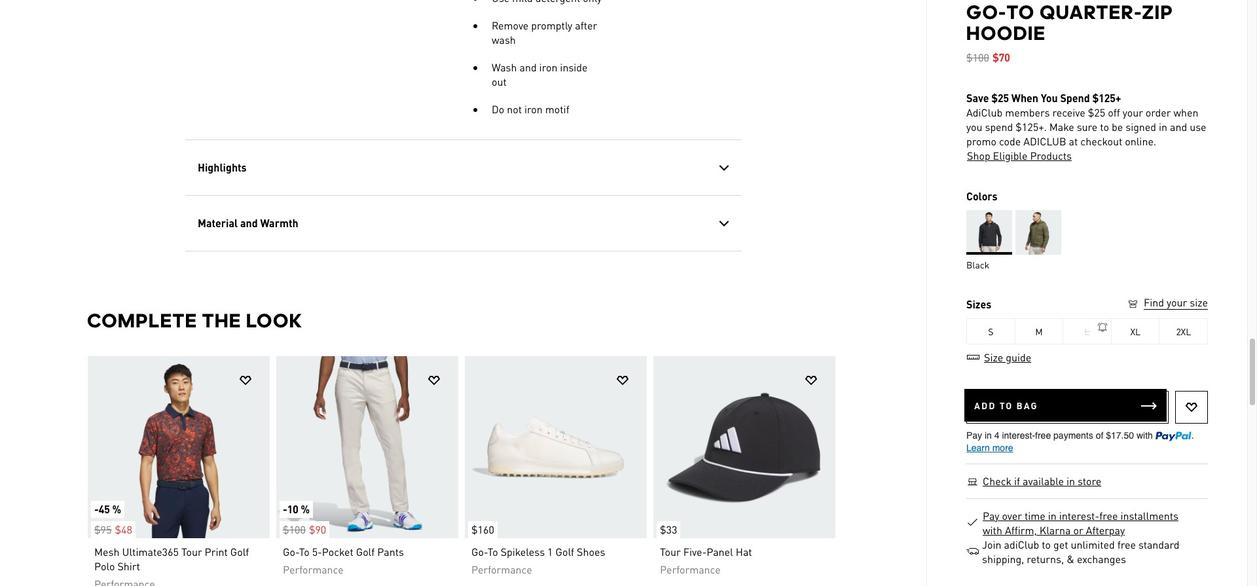 Task type: vqa. For each thing, say whether or not it's contained in the screenshot.
ORIGINALS MULTICOLOR ADIDAS ADVENTURE TRAIL CAP Image
no



Task type: locate. For each thing, give the bounding box(es) containing it.
iron left inside
[[539, 60, 557, 74]]

m button
[[1016, 318, 1064, 344]]

go- left 5-
[[283, 545, 299, 559]]

go-
[[967, 1, 1007, 24], [283, 545, 299, 559], [471, 545, 487, 559]]

in down order
[[1159, 120, 1168, 134]]

add to bag
[[975, 400, 1039, 411]]

performance down five-
[[660, 563, 721, 576]]

0 horizontal spatial -
[[94, 502, 98, 516]]

1 golf from the left
[[230, 545, 249, 559]]

performance inside go-to spikeless 1 golf shoes performance
[[471, 563, 532, 576]]

% for -10 %
[[301, 502, 309, 516]]

1 vertical spatial free
[[1118, 538, 1136, 551]]

2 golf from the left
[[356, 545, 375, 559]]

to
[[1007, 1, 1035, 24], [1000, 400, 1013, 411], [299, 545, 309, 559], [487, 545, 498, 559]]

free for unlimited
[[1118, 538, 1136, 551]]

motif
[[545, 102, 569, 116]]

0 horizontal spatial your
[[1123, 105, 1143, 119]]

1 horizontal spatial golf
[[356, 545, 375, 559]]

0 vertical spatial your
[[1123, 105, 1143, 119]]

signed
[[1126, 120, 1157, 134]]

to left 5-
[[299, 545, 309, 559]]

mesh
[[94, 545, 119, 559]]

iron inside wash and iron inside out
[[539, 60, 557, 74]]

2 performance from the left
[[471, 563, 532, 576]]

% inside -45 % $95 $48
[[112, 502, 121, 516]]

1 horizontal spatial go-
[[471, 545, 487, 559]]

when
[[1012, 91, 1039, 105]]

0 horizontal spatial go-
[[283, 545, 299, 559]]

and inside wash and iron inside out
[[519, 60, 536, 74]]

1
[[547, 545, 553, 559]]

-10 % $100 $90
[[283, 502, 326, 536]]

guide
[[1006, 350, 1032, 364]]

$100
[[967, 50, 990, 64], [283, 523, 305, 536]]

$100 inside -10 % $100 $90
[[283, 523, 305, 536]]

sure
[[1077, 120, 1098, 134]]

0 vertical spatial in
[[1159, 120, 1168, 134]]

$100 left $70
[[967, 50, 990, 64]]

unlimited
[[1071, 538, 1115, 551]]

tour down "$33"
[[660, 545, 681, 559]]

$25 up adiclub
[[992, 91, 1009, 105]]

and for iron
[[519, 60, 536, 74]]

go- inside go-to spikeless 1 golf shoes performance
[[471, 545, 487, 559]]

adiclub
[[1004, 538, 1040, 551]]

tour five-panel hat image
[[653, 356, 835, 538]]

0 horizontal spatial tour
[[181, 545, 202, 559]]

$33 link
[[653, 356, 835, 538]]

and inside save $25 when you spend $125+ adiclub members receive $25 off your order when you spend $125+. make sure to be signed in and use promo code adiclub at checkout online. shop eligible products
[[1170, 120, 1188, 134]]

2 tour from the left
[[660, 545, 681, 559]]

1 horizontal spatial -
[[283, 502, 287, 516]]

code
[[999, 134, 1021, 148]]

free up afterpay
[[1100, 509, 1118, 523]]

$125+.
[[1016, 120, 1047, 134]]

golf left pants
[[356, 545, 375, 559]]

0 horizontal spatial and
[[240, 216, 258, 230]]

1 horizontal spatial in
[[1067, 474, 1075, 488]]

$100 down 10
[[283, 523, 305, 536]]

1 performance from the left
[[283, 563, 343, 576]]

product color: olive strata image
[[1016, 210, 1061, 255]]

in up klarna
[[1048, 509, 1057, 523]]

0 vertical spatial to
[[1101, 120, 1109, 134]]

to for quarter-
[[1007, 1, 1035, 24]]

find your size image
[[1127, 298, 1140, 310]]

your inside save $25 when you spend $125+ adiclub members receive $25 off your order when you spend $125+. make sure to be signed in and use promo code adiclub at checkout online. shop eligible products
[[1123, 105, 1143, 119]]

2 horizontal spatial go-
[[967, 1, 1007, 24]]

in inside button
[[1067, 474, 1075, 488]]

golf inside mesh ultimate365 tour print golf polo shirt
[[230, 545, 249, 559]]

2 horizontal spatial performance
[[660, 563, 721, 576]]

material
[[197, 216, 238, 230]]

in inside pay over time in interest-free installments with affirm, klarna or afterpay
[[1048, 509, 1057, 523]]

check
[[983, 474, 1012, 488]]

1 vertical spatial to
[[1042, 538, 1051, 551]]

to
[[1101, 120, 1109, 134], [1042, 538, 1051, 551]]

in for store
[[1067, 474, 1075, 488]]

you
[[967, 120, 983, 134]]

get
[[1054, 538, 1068, 551]]

10
[[287, 502, 298, 516]]

2 vertical spatial in
[[1048, 509, 1057, 523]]

0 vertical spatial $25
[[992, 91, 1009, 105]]

to down $160
[[487, 545, 498, 559]]

-
[[94, 502, 98, 516], [283, 502, 287, 516]]

2 vertical spatial and
[[240, 216, 258, 230]]

iron
[[539, 60, 557, 74], [524, 102, 542, 116]]

to inside save $25 when you spend $125+ adiclub members receive $25 off your order when you spend $125+. make sure to be signed in and use promo code adiclub at checkout online. shop eligible products
[[1101, 120, 1109, 134]]

s button
[[967, 318, 1016, 344]]

m
[[1036, 326, 1043, 337]]

material and warmth
[[197, 216, 298, 230]]

shop
[[967, 149, 991, 162]]

performance down 5-
[[283, 563, 343, 576]]

1 vertical spatial iron
[[524, 102, 542, 116]]

installments
[[1121, 509, 1179, 523]]

if
[[1015, 474, 1020, 488]]

shirt
[[117, 559, 140, 573]]

s
[[988, 326, 994, 337]]

0 horizontal spatial golf
[[230, 545, 249, 559]]

0 horizontal spatial $25
[[992, 91, 1009, 105]]

eligible
[[993, 149, 1028, 162]]

golf for pocket
[[356, 545, 375, 559]]

the
[[202, 309, 241, 332]]

over
[[1002, 509, 1022, 523]]

0 horizontal spatial to
[[1042, 538, 1051, 551]]

your up "signed"
[[1123, 105, 1143, 119]]

to left "be"
[[1101, 120, 1109, 134]]

performance down 'spikeless'
[[471, 563, 532, 576]]

to up $70
[[1007, 1, 1035, 24]]

1 horizontal spatial to
[[1101, 120, 1109, 134]]

- for 45
[[94, 502, 98, 516]]

go- inside go-to quarter-zip hoodie $100 $70
[[967, 1, 1007, 24]]

with
[[983, 523, 1003, 537]]

adiclub
[[967, 105, 1003, 119]]

check if available in store button
[[982, 474, 1102, 489]]

your inside button
[[1167, 295, 1188, 309]]

quarter-
[[1040, 1, 1143, 24]]

1 vertical spatial in
[[1067, 474, 1075, 488]]

to for 5-
[[299, 545, 309, 559]]

to left bag
[[1000, 400, 1013, 411]]

polo
[[94, 559, 115, 573]]

5-
[[312, 545, 322, 559]]

to inside the go-to 5-pocket golf pants performance
[[299, 545, 309, 559]]

1 tour from the left
[[181, 545, 202, 559]]

standard
[[1139, 538, 1180, 551]]

-45 % $95 $48
[[94, 502, 132, 536]]

size guide
[[984, 350, 1032, 364]]

1 horizontal spatial and
[[519, 60, 536, 74]]

golf for print
[[230, 545, 249, 559]]

0 horizontal spatial $100
[[283, 523, 305, 536]]

$95
[[94, 523, 111, 536]]

1 horizontal spatial %
[[301, 502, 309, 516]]

your left size on the bottom of page
[[1167, 295, 1188, 309]]

size
[[984, 350, 1004, 364]]

list
[[87, 356, 840, 586]]

$25
[[992, 91, 1009, 105], [1088, 105, 1106, 119]]

golf inside the go-to 5-pocket golf pants performance
[[356, 545, 375, 559]]

when
[[1174, 105, 1199, 119]]

highlights button
[[185, 140, 742, 195]]

free down afterpay
[[1118, 538, 1136, 551]]

free inside pay over time in interest-free installments with affirm, klarna or afterpay
[[1100, 509, 1118, 523]]

wash
[[492, 33, 516, 47]]

complete
[[87, 309, 197, 332]]

five-
[[683, 545, 707, 559]]

and down when
[[1170, 120, 1188, 134]]

go- up $70
[[967, 1, 1007, 24]]

make
[[1050, 120, 1075, 134]]

- inside -45 % $95 $48
[[94, 502, 98, 516]]

$160 link
[[465, 356, 647, 538]]

2 horizontal spatial golf
[[555, 545, 574, 559]]

add to bag button
[[965, 389, 1167, 422]]

tour
[[181, 545, 202, 559], [660, 545, 681, 559]]

2 % from the left
[[301, 502, 309, 516]]

1 horizontal spatial your
[[1167, 295, 1188, 309]]

2 - from the left
[[283, 502, 287, 516]]

join adiclub to get unlimited free standard shipping, returns, & exchanges
[[982, 538, 1180, 566]]

1 vertical spatial $25
[[1088, 105, 1106, 119]]

1 horizontal spatial $100
[[967, 50, 990, 64]]

2xl
[[1177, 326, 1191, 337]]

1 vertical spatial and
[[1170, 120, 1188, 134]]

golf right print
[[230, 545, 249, 559]]

go-to 5-pocket golf pants performance
[[283, 545, 404, 576]]

1 horizontal spatial performance
[[471, 563, 532, 576]]

3 golf from the left
[[555, 545, 574, 559]]

in
[[1159, 120, 1168, 134], [1067, 474, 1075, 488], [1048, 509, 1057, 523]]

3 performance from the left
[[660, 563, 721, 576]]

1 vertical spatial $100
[[283, 523, 305, 536]]

0 vertical spatial $100
[[967, 50, 990, 64]]

to inside join adiclub to get unlimited free standard shipping, returns, & exchanges
[[1042, 538, 1051, 551]]

1 horizontal spatial tour
[[660, 545, 681, 559]]

and for warmth
[[240, 216, 258, 230]]

go-to spikeless 1 golf shoes image
[[465, 356, 647, 538]]

save
[[967, 91, 989, 105]]

% inside -10 % $100 $90
[[301, 502, 309, 516]]

0 horizontal spatial performance
[[283, 563, 343, 576]]

2 horizontal spatial and
[[1170, 120, 1188, 134]]

free inside join adiclub to get unlimited free standard shipping, returns, & exchanges
[[1118, 538, 1136, 551]]

and left warmth
[[240, 216, 258, 230]]

find your size button
[[1127, 295, 1208, 312]]

bag
[[1017, 400, 1039, 411]]

0 vertical spatial free
[[1100, 509, 1118, 523]]

to up 'returns,'
[[1042, 538, 1051, 551]]

product color: black image
[[967, 210, 1012, 255]]

xl
[[1131, 326, 1141, 337]]

0 horizontal spatial %
[[112, 502, 121, 516]]

1 % from the left
[[112, 502, 121, 516]]

order
[[1146, 105, 1171, 119]]

0 vertical spatial and
[[519, 60, 536, 74]]

golf right 1
[[555, 545, 574, 559]]

spend
[[1061, 91, 1090, 105]]

% for -45 %
[[112, 502, 121, 516]]

members
[[1005, 105, 1050, 119]]

be
[[1112, 120, 1123, 134]]

to inside button
[[1000, 400, 1013, 411]]

$25 up sure
[[1088, 105, 1106, 119]]

to for bag
[[1000, 400, 1013, 411]]

- inside -10 % $100 $90
[[283, 502, 287, 516]]

iron right not
[[524, 102, 542, 116]]

go- down $160
[[471, 545, 487, 559]]

go- inside the go-to 5-pocket golf pants performance
[[283, 545, 299, 559]]

performance inside the go-to 5-pocket golf pants performance
[[283, 563, 343, 576]]

performance for spikeless
[[471, 563, 532, 576]]

and
[[519, 60, 536, 74], [1170, 120, 1188, 134], [240, 216, 258, 230]]

to inside go-to spikeless 1 golf shoes performance
[[487, 545, 498, 559]]

in left store
[[1067, 474, 1075, 488]]

golf inside go-to spikeless 1 golf shoes performance
[[555, 545, 574, 559]]

2 horizontal spatial in
[[1159, 120, 1168, 134]]

promptly
[[531, 18, 572, 32]]

and right wash
[[519, 60, 536, 74]]

wash
[[492, 60, 517, 74]]

% right 45 on the bottom left of the page
[[112, 502, 121, 516]]

do not iron motif
[[492, 102, 569, 116]]

pay over time in interest-free installments with affirm, klarna or afterpay link
[[982, 509, 1200, 538]]

tour five-panel hat performance
[[660, 545, 752, 576]]

and inside button
[[240, 216, 258, 230]]

l
[[1085, 326, 1090, 337]]

go- for spikeless
[[471, 545, 487, 559]]

to inside go-to quarter-zip hoodie $100 $70
[[1007, 1, 1035, 24]]

1 vertical spatial your
[[1167, 295, 1188, 309]]

1 - from the left
[[94, 502, 98, 516]]

% right 10
[[301, 502, 309, 516]]

0 horizontal spatial in
[[1048, 509, 1057, 523]]

products
[[1030, 149, 1072, 162]]

complete the look
[[87, 309, 302, 332]]

0 vertical spatial iron
[[539, 60, 557, 74]]

inside
[[560, 60, 588, 74]]

tour left print
[[181, 545, 202, 559]]



Task type: describe. For each thing, give the bounding box(es) containing it.
to for spikeless
[[487, 545, 498, 559]]

check if available in store
[[983, 474, 1102, 488]]

zip
[[1143, 1, 1174, 24]]

$100 inside go-to quarter-zip hoodie $100 $70
[[967, 50, 990, 64]]

black
[[967, 259, 990, 270]]

add
[[975, 400, 996, 411]]

pay
[[983, 509, 1000, 523]]

go-to 5-pocket golf pants image
[[276, 356, 458, 538]]

1 horizontal spatial $25
[[1088, 105, 1106, 119]]

spikeless
[[500, 545, 545, 559]]

afterpay
[[1086, 523, 1125, 537]]

go- for quarter-
[[967, 1, 1007, 24]]

in for interest-
[[1048, 509, 1057, 523]]

xl button
[[1112, 318, 1160, 344]]

arrow right long image
[[816, 438, 831, 454]]

&
[[1067, 552, 1075, 566]]

find your size
[[1144, 295, 1208, 309]]

hat
[[736, 545, 752, 559]]

receive
[[1053, 105, 1086, 119]]

2xl button
[[1160, 318, 1208, 344]]

mesh ultimate365 tour print golf polo shirt link
[[94, 545, 270, 586]]

save $25 when you spend $125+ adiclub members receive $25 off your order when you spend $125+. make sure to be signed in and use promo code adiclub at checkout online. shop eligible products
[[967, 91, 1207, 162]]

pay over time in interest-free installments with affirm, klarna or afterpay
[[983, 509, 1179, 537]]

golf for 1
[[555, 545, 574, 559]]

ultimate365
[[122, 545, 178, 559]]

$160
[[471, 523, 494, 536]]

tour inside mesh ultimate365 tour print golf polo shirt
[[181, 545, 202, 559]]

warmth
[[260, 216, 298, 230]]

returns,
[[1027, 552, 1064, 566]]

$33
[[660, 523, 677, 536]]

look
[[246, 309, 302, 332]]

print
[[204, 545, 227, 559]]

interest-
[[1060, 509, 1100, 523]]

adiclub
[[1024, 134, 1067, 148]]

list containing -45 %
[[87, 356, 840, 586]]

spend
[[985, 120, 1013, 134]]

in inside save $25 when you spend $125+ adiclub members receive $25 off your order when you spend $125+. make sure to be signed in and use promo code adiclub at checkout online. shop eligible products
[[1159, 120, 1168, 134]]

iron for and
[[539, 60, 557, 74]]

pants
[[377, 545, 404, 559]]

remove
[[492, 18, 528, 32]]

mesh ultimate365 tour print golf polo shirt image
[[87, 356, 270, 538]]

$70
[[993, 50, 1010, 64]]

- for 10
[[283, 502, 287, 516]]

wash and iron inside out
[[492, 60, 588, 88]]

tour inside tour five-panel hat performance
[[660, 545, 681, 559]]

shoes
[[577, 545, 605, 559]]

highlights
[[197, 160, 246, 174]]

45
[[98, 502, 110, 516]]

shipping,
[[982, 552, 1025, 566]]

hoodie
[[967, 22, 1046, 45]]

$90
[[309, 523, 326, 536]]

go-to spikeless 1 golf shoes performance
[[471, 545, 605, 576]]

size guide link
[[967, 350, 1032, 364]]

mesh ultimate365 tour print golf polo shirt
[[94, 545, 249, 573]]

performance inside tour five-panel hat performance
[[660, 563, 721, 576]]

off
[[1108, 105, 1120, 119]]

go- for 5-
[[283, 545, 299, 559]]

sizes
[[967, 297, 992, 311]]

time
[[1025, 509, 1046, 523]]

do
[[492, 102, 504, 116]]

find
[[1144, 295, 1165, 309]]

iron for not
[[524, 102, 542, 116]]

at
[[1069, 134, 1078, 148]]

affirm,
[[1005, 523, 1037, 537]]

material and warmth button
[[185, 196, 742, 251]]

not
[[507, 102, 522, 116]]

colors
[[967, 189, 998, 203]]

arrow right long button
[[807, 429, 840, 462]]

online.
[[1125, 134, 1157, 148]]

size
[[1190, 295, 1208, 309]]

you
[[1041, 91, 1058, 105]]

panel
[[707, 545, 733, 559]]

after
[[575, 18, 597, 32]]

remove promptly after wash
[[492, 18, 597, 47]]

klarna
[[1040, 523, 1071, 537]]

l button
[[1064, 318, 1112, 344]]

performance for 5-
[[283, 563, 343, 576]]

free for interest-
[[1100, 509, 1118, 523]]

join
[[982, 538, 1002, 551]]

checkout
[[1081, 134, 1123, 148]]



